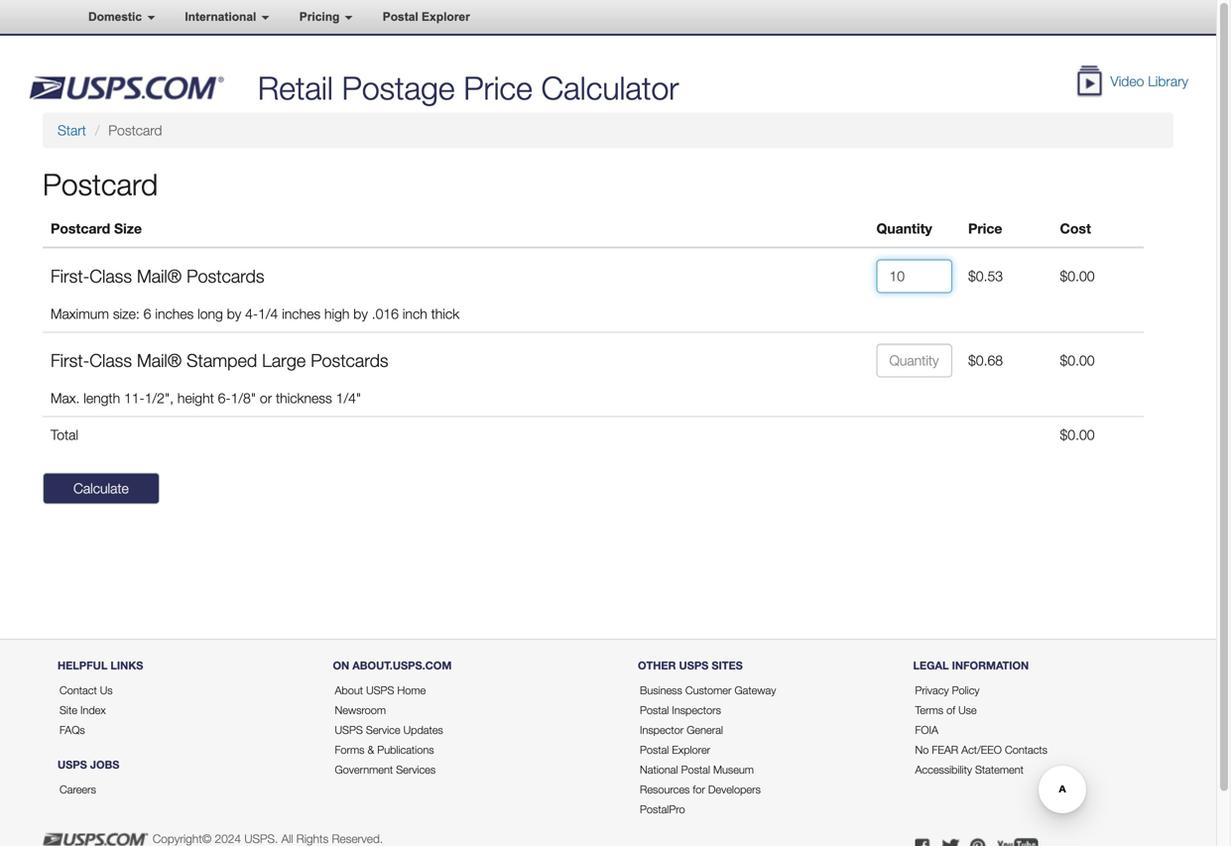 Task type: describe. For each thing, give the bounding box(es) containing it.
postcard size
[[51, 221, 142, 237]]

rights
[[297, 832, 329, 846]]

of
[[947, 704, 956, 717]]

postal explorer
[[383, 10, 470, 23]]

class for first-class mail® stamped large postcards
[[90, 350, 132, 371]]

library
[[1149, 73, 1189, 89]]

business customer gateway link
[[640, 685, 777, 697]]

foia
[[916, 724, 939, 737]]

copyright© 2024 usps. all rights reserved.
[[153, 832, 383, 846]]

contacts
[[1006, 744, 1048, 757]]

site index link
[[60, 704, 106, 717]]

&
[[368, 744, 374, 757]]

usps up the business customer gateway link
[[680, 660, 709, 673]]

Quantity text field
[[877, 344, 953, 378]]

high
[[325, 306, 350, 322]]

usps up "forms" on the bottom of the page
[[335, 724, 363, 737]]

$0.68
[[969, 352, 1004, 369]]

2 inches from the left
[[282, 306, 321, 322]]

thickness
[[276, 390, 332, 406]]

2024
[[215, 832, 241, 846]]

on
[[333, 660, 350, 673]]

international
[[185, 10, 260, 23]]

long
[[198, 306, 223, 322]]

total
[[51, 427, 78, 443]]

postcard inside breadcrumb element
[[108, 122, 162, 139]]

museum
[[714, 764, 754, 777]]

information
[[953, 660, 1030, 673]]

contact
[[60, 685, 97, 697]]

fear
[[933, 744, 959, 757]]

helpful links
[[58, 660, 143, 673]]

retail postage price calculator
[[258, 69, 679, 107]]

1/8"
[[231, 390, 256, 406]]

class for first-class mail® postcards
[[90, 266, 132, 287]]

pricing
[[300, 10, 343, 23]]

retail postage price calculator link
[[258, 69, 679, 107]]

services
[[396, 764, 436, 777]]

$0.00 for first-class mail® postcards
[[1061, 268, 1096, 285]]

usps service updates link
[[335, 724, 443, 737]]

.016
[[372, 306, 399, 322]]

length
[[84, 390, 120, 406]]

usps down on about.usps.com
[[366, 685, 395, 697]]

helpful
[[58, 660, 108, 673]]

postal inspectors link
[[640, 704, 722, 717]]

forms & publications link
[[335, 744, 434, 757]]

legal
[[914, 660, 950, 673]]

on about.usps.com
[[333, 660, 452, 673]]

postage
[[342, 69, 455, 107]]

thick
[[431, 306, 460, 322]]

faqs
[[60, 724, 85, 737]]

statement
[[976, 764, 1024, 777]]

newsroom link
[[335, 704, 386, 717]]

2 vertical spatial postcard
[[51, 221, 110, 237]]

video
[[1111, 73, 1145, 89]]

accessibility
[[916, 764, 973, 777]]

postalpro
[[640, 804, 686, 817]]

developers
[[709, 784, 761, 797]]

accessibility statement link
[[916, 764, 1024, 777]]

postal up national
[[640, 744, 669, 757]]

foia link
[[916, 724, 939, 737]]

1/2",
[[145, 390, 174, 406]]

inspector general link
[[640, 724, 724, 737]]

gateway
[[735, 685, 777, 697]]

careers
[[60, 784, 96, 797]]

act/eeo
[[962, 744, 1003, 757]]

government services link
[[335, 764, 436, 777]]

terms of use link
[[916, 704, 977, 717]]

for
[[693, 784, 706, 797]]

1/4
[[258, 306, 278, 322]]

6
[[144, 306, 151, 322]]

policy
[[953, 685, 980, 697]]

1 vertical spatial postcard
[[43, 167, 158, 202]]

retail
[[258, 69, 333, 107]]

first- for first-class mail® postcards
[[51, 266, 90, 287]]

large
[[262, 350, 306, 371]]

video library link
[[1111, 73, 1189, 89]]

site
[[60, 704, 77, 717]]

$0.53
[[969, 268, 1004, 285]]

0 horizontal spatial postcards
[[187, 266, 265, 287]]

usps.com home image
[[28, 76, 224, 100]]

max.
[[51, 390, 80, 406]]

maximum size: 6 inches long by 4-1/4 inches high by .016 inch thick
[[51, 306, 460, 322]]

1 horizontal spatial price
[[969, 221, 1003, 237]]

legal information
[[914, 660, 1030, 673]]

no
[[916, 744, 930, 757]]

about usps home link
[[335, 685, 426, 697]]

$0.00 for first-class mail® stamped large postcards
[[1061, 352, 1096, 369]]

or
[[260, 390, 272, 406]]



Task type: locate. For each thing, give the bounding box(es) containing it.
forms
[[335, 744, 365, 757]]

0 horizontal spatial explorer
[[422, 10, 470, 23]]

2 mail® from the top
[[137, 350, 182, 371]]

size:
[[113, 306, 140, 322]]

class up length
[[90, 350, 132, 371]]

postal down business
[[640, 704, 669, 717]]

$0.00
[[1061, 268, 1096, 285], [1061, 352, 1096, 369], [1061, 427, 1096, 443]]

maximum
[[51, 306, 109, 322]]

postal explorer link down inspector general link
[[640, 744, 711, 757]]

quantity
[[877, 221, 933, 237]]

first-
[[51, 266, 90, 287], [51, 350, 90, 371]]

0 horizontal spatial by
[[227, 306, 241, 322]]

inches right 1/4
[[282, 306, 321, 322]]

usps jobs
[[58, 759, 120, 772]]

inch
[[403, 306, 428, 322]]

updates
[[404, 724, 443, 737]]

1 $0.00 from the top
[[1061, 268, 1096, 285]]

privacy policy link
[[916, 685, 980, 697]]

faqs link
[[60, 724, 85, 737]]

1/4"
[[336, 390, 361, 406]]

0 vertical spatial mail®
[[137, 266, 182, 287]]

postal explorer link up postage on the top of page
[[368, 1, 485, 33]]

explorer up retail postage price calculator
[[422, 10, 470, 23]]

usps up careers link
[[58, 759, 87, 772]]

jobs
[[90, 759, 120, 772]]

about.usps.com
[[353, 660, 452, 673]]

explorer inside business customer gateway postal inspectors inspector general postal explorer national postal museum resources for developers postalpro
[[672, 744, 711, 757]]

other
[[638, 660, 677, 673]]

usps.
[[245, 832, 278, 846]]

1 horizontal spatial postcards
[[311, 350, 389, 371]]

postal up 'for'
[[682, 764, 711, 777]]

postal
[[383, 10, 419, 23], [640, 704, 669, 717], [640, 744, 669, 757], [682, 764, 711, 777]]

0 vertical spatial postcard
[[108, 122, 162, 139]]

breadcrumb element
[[43, 113, 1174, 149]]

1 inches from the left
[[155, 306, 194, 322]]

start link
[[58, 122, 86, 139]]

first-class mail® postcards
[[51, 266, 265, 287]]

1 vertical spatial postal explorer link
[[640, 744, 711, 757]]

by right high in the left top of the page
[[354, 306, 368, 322]]

1 first- from the top
[[51, 266, 90, 287]]

general
[[687, 724, 724, 737]]

business
[[640, 685, 683, 697]]

video library image
[[1074, 66, 1107, 100]]

mail® up 1/2",
[[137, 350, 182, 371]]

postcards up long
[[187, 266, 265, 287]]

pricing button
[[285, 1, 368, 33]]

about usps home newsroom usps service updates forms & publications government services
[[335, 685, 443, 777]]

max. length 11-1/2", height 6-1/8" or thickness 1/4"
[[51, 390, 361, 406]]

usps.com home. the profile of an eagle's head adjoining the words united states postal service are the two elements that are combined to form the corporate signature. image
[[43, 833, 149, 847]]

0 horizontal spatial inches
[[155, 306, 194, 322]]

use
[[959, 704, 977, 717]]

postalpro link
[[640, 804, 686, 817]]

price
[[464, 69, 533, 107], [969, 221, 1003, 237]]

postcard left the size
[[51, 221, 110, 237]]

stamped
[[187, 350, 257, 371]]

business customer gateway postal inspectors inspector general postal explorer national postal museum resources for developers postalpro
[[640, 685, 777, 817]]

newsroom
[[335, 704, 386, 717]]

0 vertical spatial class
[[90, 266, 132, 287]]

1 by from the left
[[227, 306, 241, 322]]

inches
[[155, 306, 194, 322], [282, 306, 321, 322]]

1 vertical spatial postcards
[[311, 350, 389, 371]]

first-class mail® stamped large postcards
[[51, 350, 389, 371]]

index
[[80, 704, 106, 717]]

2 vertical spatial $0.00
[[1061, 427, 1096, 443]]

mail® up 6
[[137, 266, 182, 287]]

0 horizontal spatial postal explorer link
[[368, 1, 485, 33]]

1 vertical spatial price
[[969, 221, 1003, 237]]

resources
[[640, 784, 690, 797]]

1 class from the top
[[90, 266, 132, 287]]

postcard down usps.com home image
[[108, 122, 162, 139]]

1 horizontal spatial inches
[[282, 306, 321, 322]]

about
[[335, 685, 363, 697]]

explorer up national postal museum link
[[672, 744, 711, 757]]

sites
[[712, 660, 743, 673]]

national
[[640, 764, 679, 777]]

1 vertical spatial mail®
[[137, 350, 182, 371]]

1 vertical spatial first-
[[51, 350, 90, 371]]

inches right 6
[[155, 306, 194, 322]]

2 by from the left
[[354, 306, 368, 322]]

0 horizontal spatial price
[[464, 69, 533, 107]]

resources for developers link
[[640, 784, 761, 797]]

us
[[100, 685, 113, 697]]

national postal museum link
[[640, 764, 754, 777]]

11-
[[124, 390, 145, 406]]

None button
[[43, 473, 160, 505]]

0 vertical spatial postcards
[[187, 266, 265, 287]]

domestic button
[[73, 1, 170, 33]]

postcard up postcard size
[[43, 167, 158, 202]]

4-
[[245, 306, 258, 322]]

mail® for stamped
[[137, 350, 182, 371]]

first- for first-class mail® stamped large postcards
[[51, 350, 90, 371]]

Quantity text field
[[877, 260, 953, 293]]

0 vertical spatial price
[[464, 69, 533, 107]]

postcard
[[108, 122, 162, 139], [43, 167, 158, 202], [51, 221, 110, 237]]

class
[[90, 266, 132, 287], [90, 350, 132, 371]]

links
[[111, 660, 143, 673]]

contact us site index faqs
[[60, 685, 113, 737]]

by
[[227, 306, 241, 322], [354, 306, 368, 322]]

inspectors
[[672, 704, 722, 717]]

terms
[[916, 704, 944, 717]]

1 mail® from the top
[[137, 266, 182, 287]]

1 vertical spatial $0.00
[[1061, 352, 1096, 369]]

other usps sites
[[638, 660, 743, 673]]

2 class from the top
[[90, 350, 132, 371]]

first- up maximum
[[51, 266, 90, 287]]

0 vertical spatial $0.00
[[1061, 268, 1096, 285]]

6-
[[218, 390, 231, 406]]

1 vertical spatial class
[[90, 350, 132, 371]]

1 vertical spatial explorer
[[672, 744, 711, 757]]

calculator
[[542, 69, 679, 107]]

mail® for postcards
[[137, 266, 182, 287]]

by left 4-
[[227, 306, 241, 322]]

postcards up "1/4""
[[311, 350, 389, 371]]

0 vertical spatial explorer
[[422, 10, 470, 23]]

0 vertical spatial first-
[[51, 266, 90, 287]]

class up size: on the left top of the page
[[90, 266, 132, 287]]

1 horizontal spatial explorer
[[672, 744, 711, 757]]

publications
[[378, 744, 434, 757]]

first- up max.
[[51, 350, 90, 371]]

service
[[366, 724, 401, 737]]

postal up postage on the top of page
[[383, 10, 419, 23]]

1 horizontal spatial postal explorer link
[[640, 744, 711, 757]]

copyright©
[[153, 832, 212, 846]]

home
[[398, 685, 426, 697]]

video library
[[1111, 73, 1189, 89]]

government
[[335, 764, 393, 777]]

3 $0.00 from the top
[[1061, 427, 1096, 443]]

2 first- from the top
[[51, 350, 90, 371]]

size
[[114, 221, 142, 237]]

privacy
[[916, 685, 950, 697]]

privacy policy terms of use foia no fear act/eeo contacts accessibility statement
[[916, 685, 1048, 777]]

explorer
[[422, 10, 470, 23], [672, 744, 711, 757]]

0 vertical spatial postal explorer link
[[368, 1, 485, 33]]

2 $0.00 from the top
[[1061, 352, 1096, 369]]

1 horizontal spatial by
[[354, 306, 368, 322]]



Task type: vqa. For each thing, say whether or not it's contained in the screenshot.
First-Class Mail® Stamped Large Postcards the Quantity text box
no



